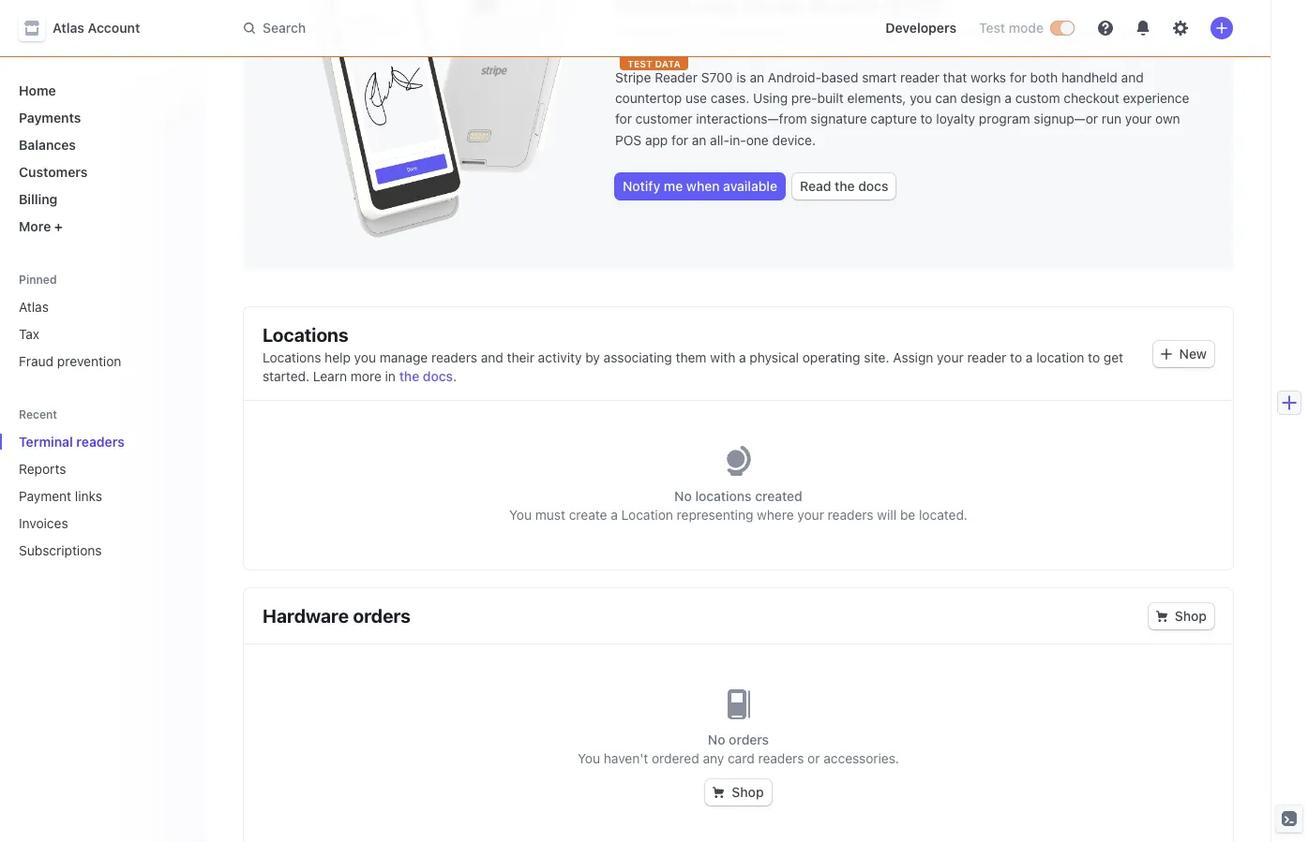 Task type: describe. For each thing, give the bounding box(es) containing it.
own
[[1155, 111, 1180, 127]]

the docs link
[[399, 369, 453, 385]]

0 vertical spatial docs
[[858, 178, 888, 194]]

loyalty
[[936, 111, 975, 127]]

operating
[[802, 350, 860, 366]]

test
[[979, 20, 1005, 36]]

states
[[748, 25, 786, 41]]

tax link
[[11, 319, 191, 350]]

notify me when available
[[623, 178, 777, 194]]

balances
[[19, 137, 76, 153]]

you inside "no orders you haven't ordered any card readers or accessories."
[[578, 751, 600, 767]]

to left get
[[1088, 350, 1100, 366]]

no for locations
[[674, 489, 692, 505]]

svg image
[[713, 788, 724, 799]]

to left location
[[1010, 350, 1022, 366]]

notify me when available link
[[615, 174, 785, 200]]

subscriptions link
[[11, 535, 165, 566]]

2023.
[[1118, 25, 1154, 41]]

0 vertical spatial in
[[1104, 25, 1115, 41]]

started.
[[263, 369, 310, 385]]

you inside stripe reader s700 is an android-based smart reader that works for both handheld and countertop use cases. using pre-built elements, you can design a custom checkout experience for customer interactions—from signature capture to loyalty program signup—or run your own pos app for an all-in-one device.
[[910, 90, 932, 106]]

test
[[627, 58, 652, 69]]

1 horizontal spatial terminal
[[970, 25, 1022, 41]]

expanding
[[871, 25, 934, 41]]

notify
[[623, 178, 660, 194]]

to left all
[[938, 25, 950, 41]]

atlas for atlas
[[19, 299, 49, 315]]

pinned navigation links element
[[11, 272, 191, 377]]

svg image for shop
[[1156, 612, 1167, 623]]

you inside no locations created you must create a location representing where your readers will be located.
[[509, 507, 532, 523]]

site.
[[864, 350, 889, 366]]

terminal readers
[[19, 434, 125, 450]]

s700
[[701, 69, 733, 85]]

coming to the united states this summer. expanding to all terminal geographies in 2023.
[[615, 25, 1154, 41]]

a right with
[[739, 350, 746, 366]]

readers inside "no orders you haven't ordered any card readers or accessories."
[[758, 751, 804, 767]]

read
[[800, 178, 831, 194]]

customers
[[19, 164, 88, 180]]

by
[[585, 350, 600, 366]]

pinned
[[19, 273, 57, 287]]

readers inside locations help you manage readers and their activity by associating them with a physical operating site. assign your reader to a location to get started. learn more in
[[431, 350, 477, 366]]

home
[[19, 83, 56, 98]]

with
[[710, 350, 735, 366]]

ordered
[[652, 751, 699, 767]]

get
[[1104, 350, 1123, 366]]

your inside no locations created you must create a location representing where your readers will be located.
[[797, 507, 824, 523]]

them
[[676, 350, 707, 366]]

in inside locations help you manage readers and their activity by associating them with a physical operating site. assign your reader to a location to get started. learn more in
[[385, 369, 396, 385]]

reports
[[19, 461, 66, 477]]

shop for svg icon at the right of page
[[732, 785, 764, 801]]

be
[[900, 507, 915, 523]]

orders for hardware
[[353, 606, 411, 627]]

interactions—from
[[696, 111, 807, 127]]

manage
[[380, 350, 428, 366]]

custom
[[1015, 90, 1060, 106]]

or
[[807, 751, 820, 767]]

the docs .
[[399, 369, 457, 385]]

read the docs
[[800, 178, 888, 194]]

coming
[[615, 25, 662, 41]]

me
[[664, 178, 683, 194]]

a inside stripe reader s700 is an android-based smart reader that works for both handheld and countertop use cases. using pre-built elements, you can design a custom checkout experience for customer interactions—from signature capture to loyalty program signup—or run your own pos app for an all-in-one device.
[[1005, 90, 1012, 106]]

payment links
[[19, 489, 102, 504]]

located.
[[919, 507, 968, 523]]

works
[[970, 69, 1006, 85]]

payment
[[19, 489, 71, 504]]

signup—or
[[1034, 111, 1098, 127]]

you inside locations help you manage readers and their activity by associating them with a physical operating site. assign your reader to a location to get started. learn more in
[[354, 350, 376, 366]]

+
[[54, 218, 63, 234]]

reports link
[[11, 454, 165, 485]]

accessories.
[[824, 751, 899, 767]]

0 horizontal spatial an
[[692, 132, 706, 148]]

links
[[75, 489, 102, 504]]

signature
[[810, 111, 867, 127]]

in-
[[729, 132, 746, 148]]

1 vertical spatial the
[[835, 178, 855, 194]]

elements,
[[847, 90, 906, 106]]

pre-
[[791, 90, 817, 106]]

atlas for atlas account
[[53, 20, 84, 36]]

fraud prevention
[[19, 353, 121, 369]]

your inside locations help you manage readers and their activity by associating them with a physical operating site. assign your reader to a location to get started. learn more in
[[937, 350, 964, 366]]

.
[[453, 369, 457, 385]]

svg image for new
[[1160, 349, 1172, 360]]

help image
[[1098, 21, 1113, 36]]

locations
[[695, 489, 752, 505]]

run
[[1102, 111, 1121, 127]]

device.
[[772, 132, 816, 148]]

learn
[[313, 369, 347, 385]]

developers
[[885, 20, 956, 36]]

can
[[935, 90, 957, 106]]

recent element
[[0, 427, 206, 566]]

recent
[[19, 408, 57, 422]]

invoices link
[[11, 508, 165, 539]]

payments link
[[11, 102, 191, 133]]

notifications image
[[1136, 21, 1151, 36]]

capture
[[871, 111, 917, 127]]

1 vertical spatial docs
[[423, 369, 453, 385]]

2 horizontal spatial for
[[1010, 69, 1027, 85]]

more +
[[19, 218, 63, 234]]

1 horizontal spatial an
[[750, 69, 764, 85]]

associating
[[604, 350, 672, 366]]

haven't
[[604, 751, 648, 767]]

test mode
[[979, 20, 1044, 36]]

payment links link
[[11, 481, 165, 512]]

a inside no locations created you must create a location representing where your readers will be located.
[[611, 507, 618, 523]]

stripe reader s700 is an android-based smart reader that works for both handheld and countertop use cases. using pre-built elements, you can design a custom checkout experience for customer interactions—from signature capture to loyalty program signup—or run your own pos app for an all-in-one device.
[[615, 69, 1189, 148]]

more
[[19, 218, 51, 234]]



Task type: vqa. For each thing, say whether or not it's contained in the screenshot.
'CLICKS'
no



Task type: locate. For each thing, give the bounding box(es) containing it.
1 horizontal spatial shop link
[[1148, 604, 1214, 630]]

reader inside locations help you manage readers and their activity by associating them with a physical operating site. assign your reader to a location to get started. learn more in
[[967, 350, 1006, 366]]

you
[[509, 507, 532, 523], [578, 751, 600, 767]]

united
[[704, 25, 744, 41]]

2 vertical spatial your
[[797, 507, 824, 523]]

your
[[1125, 111, 1152, 127], [937, 350, 964, 366], [797, 507, 824, 523]]

2 horizontal spatial your
[[1125, 111, 1152, 127]]

0 vertical spatial your
[[1125, 111, 1152, 127]]

terminal
[[970, 25, 1022, 41], [19, 434, 73, 450]]

1 horizontal spatial docs
[[858, 178, 888, 194]]

1 vertical spatial atlas
[[19, 299, 49, 315]]

experience
[[1123, 90, 1189, 106]]

program
[[979, 111, 1030, 127]]

1 vertical spatial and
[[481, 350, 503, 366]]

Search search field
[[233, 11, 761, 45]]

no up any
[[708, 732, 725, 748]]

0 horizontal spatial shop link
[[706, 780, 771, 807]]

prevention
[[57, 353, 121, 369]]

orders inside "no orders you haven't ordered any card readers or accessories."
[[729, 732, 769, 748]]

0 horizontal spatial atlas
[[19, 299, 49, 315]]

0 horizontal spatial you
[[354, 350, 376, 366]]

and inside stripe reader s700 is an android-based smart reader that works for both handheld and countertop use cases. using pre-built elements, you can design a custom checkout experience for customer interactions—from signature capture to loyalty program signup—or run your own pos app for an all-in-one device.
[[1121, 69, 1144, 85]]

atlas
[[53, 20, 84, 36], [19, 299, 49, 315]]

your inside stripe reader s700 is an android-based smart reader that works for both handheld and countertop use cases. using pre-built elements, you can design a custom checkout experience for customer interactions—from signature capture to loyalty program signup—or run your own pos app for an all-in-one device.
[[1125, 111, 1152, 127]]

1 horizontal spatial in
[[1104, 25, 1115, 41]]

fraud prevention link
[[11, 346, 191, 377]]

svg image inside shop link
[[1156, 612, 1167, 623]]

core navigation links element
[[11, 75, 191, 242]]

location
[[1036, 350, 1084, 366]]

1 horizontal spatial the
[[681, 25, 701, 41]]

0 vertical spatial the
[[681, 25, 701, 41]]

using
[[753, 90, 788, 106]]

1 vertical spatial terminal
[[19, 434, 73, 450]]

based
[[821, 69, 858, 85]]

your right assign
[[937, 350, 964, 366]]

smart
[[862, 69, 897, 85]]

no up representing
[[674, 489, 692, 505]]

locations for locations help you manage readers and their activity by associating them with a physical operating site. assign your reader to a location to get started. learn more in
[[263, 350, 321, 366]]

in down 'manage'
[[385, 369, 396, 385]]

summer.
[[815, 25, 867, 41]]

tax
[[19, 326, 39, 342]]

reader
[[900, 69, 939, 85], [967, 350, 1006, 366]]

to left loyalty
[[920, 111, 933, 127]]

1 horizontal spatial reader
[[967, 350, 1006, 366]]

that
[[943, 69, 967, 85]]

in left 2023.
[[1104, 25, 1115, 41]]

1 vertical spatial you
[[578, 751, 600, 767]]

Search text field
[[233, 11, 761, 45]]

readers
[[431, 350, 477, 366], [76, 434, 125, 450], [828, 507, 874, 523], [758, 751, 804, 767]]

hardware
[[263, 606, 349, 627]]

atlas left account
[[53, 20, 84, 36]]

created
[[755, 489, 802, 505]]

svg image inside new button
[[1160, 349, 1172, 360]]

the down 'manage'
[[399, 369, 419, 385]]

atlas down 'pinned'
[[19, 299, 49, 315]]

you up more
[[354, 350, 376, 366]]

1 horizontal spatial and
[[1121, 69, 1144, 85]]

shop
[[1175, 609, 1207, 625], [732, 785, 764, 801]]

terminal right all
[[970, 25, 1022, 41]]

1 vertical spatial shop link
[[706, 780, 771, 807]]

no inside no locations created you must create a location representing where your readers will be located.
[[674, 489, 692, 505]]

pos
[[615, 132, 642, 148]]

new button
[[1153, 341, 1214, 368]]

mode
[[1009, 20, 1044, 36]]

0 vertical spatial reader
[[900, 69, 939, 85]]

you left must
[[509, 507, 532, 523]]

0 horizontal spatial reader
[[900, 69, 939, 85]]

for left both
[[1010, 69, 1027, 85]]

fraud
[[19, 353, 54, 369]]

activity
[[538, 350, 582, 366]]

0 horizontal spatial and
[[481, 350, 503, 366]]

you
[[910, 90, 932, 106], [354, 350, 376, 366]]

1 horizontal spatial you
[[578, 751, 600, 767]]

customers link
[[11, 157, 191, 188]]

location
[[621, 507, 673, 523]]

readers inside no locations created you must create a location representing where your readers will be located.
[[828, 507, 874, 523]]

to
[[665, 25, 677, 41], [938, 25, 950, 41], [920, 111, 933, 127], [1010, 350, 1022, 366], [1088, 350, 1100, 366]]

billing
[[19, 191, 58, 207]]

locations inside locations help you manage readers and their activity by associating them with a physical operating site. assign your reader to a location to get started. learn more in
[[263, 350, 321, 366]]

docs
[[858, 178, 888, 194], [423, 369, 453, 385]]

to up 'data'
[[665, 25, 677, 41]]

terminal inside 'link'
[[19, 434, 73, 450]]

balances link
[[11, 129, 191, 160]]

1 vertical spatial shop
[[732, 785, 764, 801]]

a left location
[[1026, 350, 1033, 366]]

1 horizontal spatial no
[[708, 732, 725, 748]]

checkout
[[1064, 90, 1119, 106]]

1 vertical spatial svg image
[[1156, 612, 1167, 623]]

1 vertical spatial in
[[385, 369, 396, 385]]

no orders you haven't ordered any card readers or accessories.
[[578, 732, 899, 767]]

orders right hardware
[[353, 606, 411, 627]]

your right where
[[797, 507, 824, 523]]

for up pos at the left of page
[[615, 111, 632, 127]]

representing
[[677, 507, 753, 523]]

home link
[[11, 75, 191, 106]]

0 vertical spatial terminal
[[970, 25, 1022, 41]]

must
[[535, 507, 565, 523]]

both
[[1030, 69, 1058, 85]]

an right "is"
[[750, 69, 764, 85]]

0 horizontal spatial no
[[674, 489, 692, 505]]

1 horizontal spatial you
[[910, 90, 932, 106]]

1 vertical spatial an
[[692, 132, 706, 148]]

atlas account
[[53, 20, 140, 36]]

2 vertical spatial the
[[399, 369, 419, 385]]

developers link
[[878, 13, 964, 43]]

payments
[[19, 110, 81, 126]]

the right read
[[835, 178, 855, 194]]

atlas inside pinned element
[[19, 299, 49, 315]]

test data
[[627, 58, 681, 69]]

you left can
[[910, 90, 932, 106]]

countertop
[[615, 90, 682, 106]]

create
[[569, 507, 607, 523]]

an
[[750, 69, 764, 85], [692, 132, 706, 148]]

0 vertical spatial and
[[1121, 69, 1144, 85]]

readers left will
[[828, 507, 874, 523]]

new
[[1179, 346, 1207, 362]]

readers inside 'link'
[[76, 434, 125, 450]]

atlas account button
[[19, 15, 159, 41]]

search
[[263, 20, 306, 36]]

1 vertical spatial you
[[354, 350, 376, 366]]

0 horizontal spatial your
[[797, 507, 824, 523]]

0 vertical spatial orders
[[353, 606, 411, 627]]

atlas inside button
[[53, 20, 84, 36]]

1 vertical spatial locations
[[263, 350, 321, 366]]

the left united
[[681, 25, 701, 41]]

0 vertical spatial svg image
[[1160, 349, 1172, 360]]

0 vertical spatial you
[[509, 507, 532, 523]]

to inside stripe reader s700 is an android-based smart reader that works for both handheld and countertop use cases. using pre-built elements, you can design a custom checkout experience for customer interactions—from signature capture to loyalty program signup—or run your own pos app for an all-in-one device.
[[920, 111, 933, 127]]

0 horizontal spatial shop
[[732, 785, 764, 801]]

orders for no
[[729, 732, 769, 748]]

and left their
[[481, 350, 503, 366]]

readers left or
[[758, 751, 804, 767]]

an left all-
[[692, 132, 706, 148]]

account
[[88, 20, 140, 36]]

0 vertical spatial shop link
[[1148, 604, 1214, 630]]

1 vertical spatial orders
[[729, 732, 769, 748]]

a up the 'program'
[[1005, 90, 1012, 106]]

readers up reports link
[[76, 434, 125, 450]]

terminal up reports
[[19, 434, 73, 450]]

reader
[[655, 69, 698, 85]]

any
[[703, 751, 724, 767]]

reader inside stripe reader s700 is an android-based smart reader that works for both handheld and countertop use cases. using pre-built elements, you can design a custom checkout experience for customer interactions—from signature capture to loyalty program signup—or run your own pos app for an all-in-one device.
[[900, 69, 939, 85]]

reader left location
[[967, 350, 1006, 366]]

docs right read
[[858, 178, 888, 194]]

1 vertical spatial for
[[615, 111, 632, 127]]

2 vertical spatial for
[[671, 132, 688, 148]]

is
[[736, 69, 746, 85]]

0 vertical spatial an
[[750, 69, 764, 85]]

no inside "no orders you haven't ordered any card readers or accessories."
[[708, 732, 725, 748]]

0 vertical spatial locations
[[263, 325, 348, 346]]

2 locations from the top
[[263, 350, 321, 366]]

more
[[351, 369, 381, 385]]

locations up help at the left top
[[263, 325, 348, 346]]

0 vertical spatial shop
[[1175, 609, 1207, 625]]

for right app
[[671, 132, 688, 148]]

0 horizontal spatial you
[[509, 507, 532, 523]]

0 vertical spatial no
[[674, 489, 692, 505]]

handheld
[[1061, 69, 1118, 85]]

0 vertical spatial for
[[1010, 69, 1027, 85]]

settings image
[[1173, 21, 1188, 36]]

physical
[[750, 350, 799, 366]]

stripe
[[615, 69, 651, 85]]

1 locations from the top
[[263, 325, 348, 346]]

assign
[[893, 350, 933, 366]]

0 horizontal spatial terminal
[[19, 434, 73, 450]]

0 horizontal spatial for
[[615, 111, 632, 127]]

recent navigation links element
[[0, 407, 206, 566]]

locations up started.
[[263, 350, 321, 366]]

your right run
[[1125, 111, 1152, 127]]

svg image
[[1160, 349, 1172, 360], [1156, 612, 1167, 623]]

shop for svg image in the shop link
[[1175, 609, 1207, 625]]

1 vertical spatial reader
[[967, 350, 1006, 366]]

android-
[[768, 69, 821, 85]]

no for orders
[[708, 732, 725, 748]]

orders up 'card'
[[729, 732, 769, 748]]

you left haven't
[[578, 751, 600, 767]]

1 vertical spatial your
[[937, 350, 964, 366]]

1 horizontal spatial orders
[[729, 732, 769, 748]]

when
[[686, 178, 720, 194]]

a right the create
[[611, 507, 618, 523]]

their
[[507, 350, 534, 366]]

subscriptions
[[19, 543, 102, 559]]

0 horizontal spatial the
[[399, 369, 419, 385]]

all-
[[710, 132, 729, 148]]

1 horizontal spatial your
[[937, 350, 964, 366]]

use
[[685, 90, 707, 106]]

locations for locations
[[263, 325, 348, 346]]

no locations created you must create a location representing where your readers will be located.
[[509, 489, 968, 523]]

0 vertical spatial atlas
[[53, 20, 84, 36]]

and up experience
[[1121, 69, 1144, 85]]

1 horizontal spatial atlas
[[53, 20, 84, 36]]

reader up can
[[900, 69, 939, 85]]

all
[[953, 25, 967, 41]]

1 vertical spatial no
[[708, 732, 725, 748]]

0 vertical spatial you
[[910, 90, 932, 106]]

geographies
[[1025, 25, 1101, 41]]

docs down 'manage'
[[423, 369, 453, 385]]

1 horizontal spatial shop
[[1175, 609, 1207, 625]]

pinned element
[[11, 292, 191, 377]]

0 horizontal spatial docs
[[423, 369, 453, 385]]

2 horizontal spatial the
[[835, 178, 855, 194]]

0 horizontal spatial orders
[[353, 606, 411, 627]]

readers up .
[[431, 350, 477, 366]]

1 horizontal spatial for
[[671, 132, 688, 148]]

and inside locations help you manage readers and their activity by associating them with a physical operating site. assign your reader to a location to get started. learn more in
[[481, 350, 503, 366]]

0 horizontal spatial in
[[385, 369, 396, 385]]



